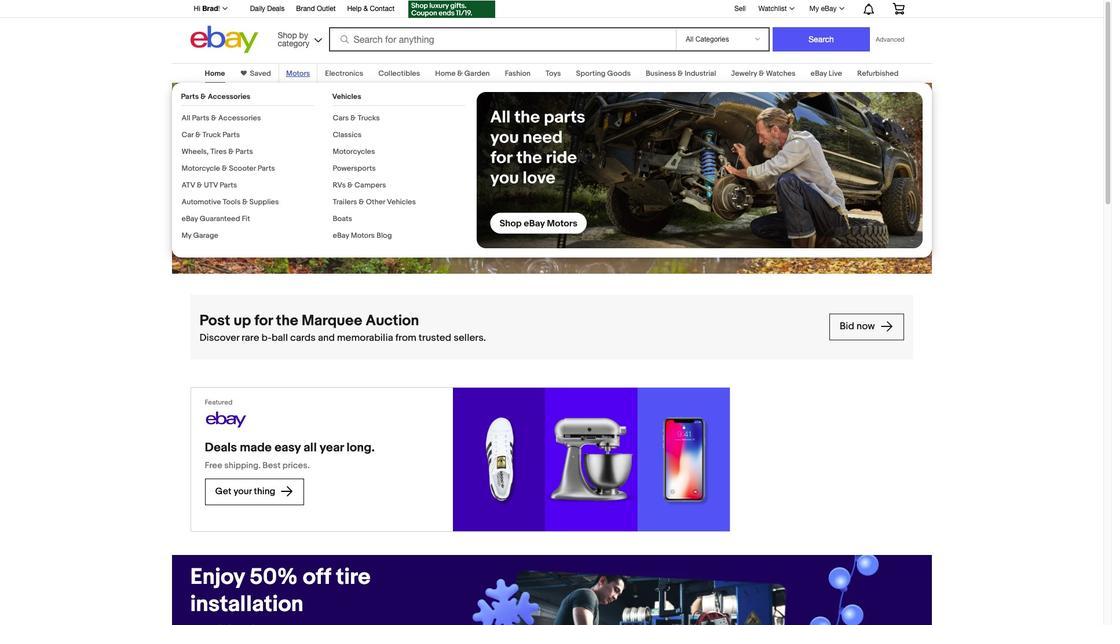 Task type: vqa. For each thing, say whether or not it's contained in the screenshot.
Advanced Link
yes



Task type: describe. For each thing, give the bounding box(es) containing it.
1 vertical spatial accessories
[[218, 114, 261, 123]]

fit
[[242, 214, 250, 224]]

& for rvs & campers
[[348, 181, 353, 190]]

out
[[304, 119, 338, 146]]

motorcycle & scooter parts
[[182, 164, 275, 173]]

& for motorcycle & scooter parts
[[222, 164, 227, 173]]

bid now
[[840, 321, 878, 333]]

with
[[277, 151, 297, 164]]

wheels,
[[182, 147, 209, 156]]

car & truck parts link
[[182, 130, 240, 140]]

powersports link
[[333, 164, 376, 173]]

& for car & truck parts
[[195, 130, 201, 140]]

featured
[[205, 399, 233, 407]]

watchlist
[[759, 5, 787, 13]]

enjoy
[[190, 565, 245, 592]]

scooter
[[229, 164, 256, 173]]

sellers.
[[454, 333, 486, 344]]

classics
[[333, 130, 362, 140]]

home & garden
[[435, 69, 490, 78]]

all
[[182, 114, 191, 123]]

atv & utv parts link
[[182, 181, 237, 190]]

truck
[[203, 130, 221, 140]]

50%
[[250, 565, 298, 592]]

explore now
[[201, 198, 258, 209]]

now for bid
[[857, 321, 876, 333]]

motorcycles
[[333, 147, 375, 156]]

powersports
[[333, 164, 376, 173]]

trailers
[[333, 198, 357, 207]]

brand outlet link
[[296, 3, 336, 16]]

all parts & accessories
[[182, 114, 261, 123]]

car & truck parts
[[182, 130, 240, 140]]

and inside post up for the marquee auction discover rare b-ball cards and memorabilia from trusted sellers.
[[318, 333, 335, 344]]

ebay for ebay motors blog
[[333, 231, 349, 241]]

and inside get your atv or utv kitted out begin adventures with cargo bags, tires, and more.
[[190, 164, 208, 177]]

sporting
[[576, 69, 606, 78]]

boats link
[[333, 214, 352, 224]]

thing
[[254, 487, 276, 498]]

installation
[[190, 592, 304, 619]]

wheels, tires & parts
[[182, 147, 253, 156]]

my ebay
[[810, 5, 837, 13]]

& for home & garden
[[458, 69, 463, 78]]

bags,
[[329, 151, 356, 164]]

trailers & other vehicles
[[333, 198, 416, 207]]

trailers & other vehicles link
[[333, 198, 416, 207]]

watchlist link
[[753, 2, 800, 16]]

your for atv
[[234, 92, 279, 119]]

toys link
[[546, 69, 561, 78]]

motorcycles link
[[333, 147, 375, 156]]

ebay inside 'link'
[[821, 5, 837, 13]]

cars & trucks link
[[333, 114, 380, 123]]

rare
[[242, 333, 259, 344]]

supplies
[[250, 198, 279, 207]]

your for thing
[[234, 487, 252, 498]]

daily
[[250, 5, 265, 13]]

daily deals
[[250, 5, 285, 13]]

rvs & campers
[[333, 181, 386, 190]]

ebay guaranteed fit link
[[182, 214, 250, 224]]

ebay for ebay guaranteed fit
[[182, 214, 198, 224]]

utv inside get your atv or utv kitted out begin adventures with cargo bags, tires, and more.
[[190, 119, 233, 146]]

hi brad !
[[194, 4, 220, 13]]

made
[[240, 441, 272, 456]]

tires,
[[358, 151, 382, 164]]

parts up all
[[181, 92, 199, 101]]

wheels, tires & parts link
[[182, 147, 253, 156]]

my for my garage
[[182, 231, 192, 241]]

atv & utv parts
[[182, 181, 237, 190]]

ebay for ebay live
[[811, 69, 828, 78]]

discover
[[200, 333, 240, 344]]

deals inside daily deals link
[[267, 5, 285, 13]]

garage
[[193, 231, 218, 241]]

refurbished link
[[858, 69, 899, 78]]

parts for utv
[[220, 181, 237, 190]]

atv inside "parts & accessories" element
[[182, 181, 195, 190]]

motors link
[[286, 69, 310, 78]]

by
[[299, 30, 308, 40]]

my garage
[[182, 231, 218, 241]]

jewelry
[[732, 69, 758, 78]]

motors inside vehicles "element"
[[351, 231, 375, 241]]

parts & accessories element
[[181, 92, 314, 248]]

main content containing get your atv or utv kitted out
[[0, 56, 1104, 626]]

& for help & contact
[[364, 5, 368, 13]]

tires
[[210, 147, 227, 156]]

parts right all
[[192, 114, 210, 123]]

sell link
[[730, 4, 751, 13]]

parts & accessories
[[181, 92, 251, 101]]

get your atv or utv kitted out begin adventures with cargo bags, tires, and more.
[[190, 92, 382, 177]]

post
[[200, 312, 230, 330]]

tire
[[336, 565, 371, 592]]

more.
[[211, 164, 238, 177]]

car
[[182, 130, 194, 140]]



Task type: locate. For each thing, give the bounding box(es) containing it.
& for business & industrial
[[678, 69, 684, 78]]

0 vertical spatial your
[[234, 92, 279, 119]]

parts down adventures
[[258, 164, 275, 173]]

& right the "tires"
[[229, 147, 234, 156]]

long.
[[347, 441, 375, 456]]

your
[[234, 92, 279, 119], [234, 487, 252, 498]]

sell
[[735, 4, 746, 13]]

business & industrial link
[[646, 69, 717, 78]]

0 vertical spatial and
[[190, 164, 208, 177]]

atv down motors link
[[284, 92, 325, 119]]

hi
[[194, 5, 200, 13]]

rvs & campers link
[[333, 181, 386, 190]]

0 vertical spatial atv
[[284, 92, 325, 119]]

& right rvs
[[348, 181, 353, 190]]

the
[[276, 312, 298, 330]]

motors
[[286, 69, 310, 78], [351, 231, 375, 241]]

home up parts & accessories
[[205, 69, 225, 78]]

0 vertical spatial deals
[[267, 5, 285, 13]]

cards
[[290, 333, 316, 344]]

1 vertical spatial get
[[215, 487, 232, 498]]

my inside "parts & accessories" element
[[182, 231, 192, 241]]

adventures
[[221, 151, 275, 164]]

0 horizontal spatial vehicles
[[332, 92, 362, 101]]

enjoy 50% off tire installation
[[190, 565, 371, 619]]

all parts & accessories link
[[182, 114, 261, 123]]

ebay motors blog
[[333, 231, 392, 241]]

!
[[218, 5, 220, 13]]

none submit inside shop by category "banner"
[[773, 27, 871, 52]]

& for cars & trucks
[[351, 114, 356, 123]]

1 vertical spatial motors
[[351, 231, 375, 241]]

atv down motorcycle
[[182, 181, 195, 190]]

1 vertical spatial atv
[[182, 181, 195, 190]]

prices.
[[283, 461, 310, 472]]

business
[[646, 69, 676, 78]]

jewelry & watches link
[[732, 69, 796, 78]]

None submit
[[773, 27, 871, 52]]

&
[[364, 5, 368, 13], [458, 69, 463, 78], [678, 69, 684, 78], [759, 69, 765, 78], [201, 92, 206, 101], [211, 114, 217, 123], [351, 114, 356, 123], [195, 130, 201, 140], [229, 147, 234, 156], [222, 164, 227, 173], [197, 181, 202, 190], [348, 181, 353, 190], [242, 198, 248, 207], [359, 198, 364, 207]]

1 home from the left
[[205, 69, 225, 78]]

now for explore
[[237, 198, 256, 209]]

saved link
[[247, 69, 271, 78]]

atv inside get your atv or utv kitted out begin adventures with cargo bags, tires, and more.
[[284, 92, 325, 119]]

0 horizontal spatial home
[[205, 69, 225, 78]]

1 horizontal spatial atv
[[284, 92, 325, 119]]

home
[[205, 69, 225, 78], [435, 69, 456, 78]]

1 vertical spatial now
[[857, 321, 876, 333]]

& left garden
[[458, 69, 463, 78]]

post up for the marquee auction link
[[200, 312, 821, 331]]

category
[[278, 39, 310, 48]]

cars & trucks
[[333, 114, 380, 123]]

1 vertical spatial my
[[182, 231, 192, 241]]

deals made easy all year long. free shipping. best prices.
[[205, 441, 375, 472]]

& right help
[[364, 5, 368, 13]]

parts for scooter
[[258, 164, 275, 173]]

get inside get your atv or utv kitted out begin adventures with cargo bags, tires, and more.
[[190, 92, 229, 119]]

& left other
[[359, 198, 364, 207]]

& right the car
[[195, 130, 201, 140]]

& right cars
[[351, 114, 356, 123]]

accessories down parts & accessories
[[218, 114, 261, 123]]

1 horizontal spatial now
[[857, 321, 876, 333]]

parts for &
[[236, 147, 253, 156]]

home & garden link
[[435, 69, 490, 78]]

0 vertical spatial now
[[237, 198, 256, 209]]

deals up 'free'
[[205, 441, 237, 456]]

easy
[[275, 441, 301, 456]]

0 vertical spatial motors
[[286, 69, 310, 78]]

1 your from the top
[[234, 92, 279, 119]]

& right business
[[678, 69, 684, 78]]

accessories
[[208, 92, 251, 101], [218, 114, 261, 123]]

0 vertical spatial get
[[190, 92, 229, 119]]

deals inside deals made easy all year long. free shipping. best prices.
[[205, 441, 237, 456]]

now right "bid"
[[857, 321, 876, 333]]

and
[[190, 164, 208, 177], [318, 333, 335, 344]]

0 horizontal spatial deals
[[205, 441, 237, 456]]

0 horizontal spatial now
[[237, 198, 256, 209]]

2 home from the left
[[435, 69, 456, 78]]

deals
[[267, 5, 285, 13], [205, 441, 237, 456]]

& down the "tires"
[[222, 164, 227, 173]]

parts down more.
[[220, 181, 237, 190]]

ebay left live
[[811, 69, 828, 78]]

my for my ebay
[[810, 5, 820, 13]]

my right watchlist link
[[810, 5, 820, 13]]

automotive tools & supplies
[[182, 198, 279, 207]]

fashion link
[[505, 69, 531, 78]]

get down 'free'
[[215, 487, 232, 498]]

vehicles
[[332, 92, 362, 101], [387, 198, 416, 207]]

& right tools
[[242, 198, 248, 207]]

utv inside "parts & accessories" element
[[204, 181, 218, 190]]

parts up scooter
[[236, 147, 253, 156]]

parts down 'all parts & accessories' link
[[223, 130, 240, 140]]

brand outlet
[[296, 5, 336, 13]]

vehicles right other
[[387, 198, 416, 207]]

& down motorcycle
[[197, 181, 202, 190]]

electronics link
[[325, 69, 363, 78]]

home left garden
[[435, 69, 456, 78]]

electronics
[[325, 69, 363, 78]]

business & industrial
[[646, 69, 717, 78]]

1 vertical spatial and
[[318, 333, 335, 344]]

bid
[[840, 321, 855, 333]]

get up car & truck parts link
[[190, 92, 229, 119]]

& up truck
[[211, 114, 217, 123]]

shop
[[278, 30, 297, 40]]

ebay right watchlist link
[[821, 5, 837, 13]]

deals right 'daily'
[[267, 5, 285, 13]]

daily deals link
[[250, 3, 285, 16]]

account navigation
[[187, 0, 914, 20]]

my inside 'link'
[[810, 5, 820, 13]]

& for trailers & other vehicles
[[359, 198, 364, 207]]

help & contact
[[347, 5, 395, 13]]

& for parts & accessories
[[201, 92, 206, 101]]

1 vertical spatial utv
[[204, 181, 218, 190]]

year
[[320, 441, 344, 456]]

and down begin
[[190, 164, 208, 177]]

& for atv & utv parts
[[197, 181, 202, 190]]

get the coupon image
[[409, 1, 496, 18]]

0 horizontal spatial and
[[190, 164, 208, 177]]

motorcycle & scooter parts link
[[182, 164, 275, 173]]

up
[[234, 312, 251, 330]]

1 vertical spatial vehicles
[[387, 198, 416, 207]]

a person in a gray shirt and navy blue jeans is sitting below a black car that's lifted slightly above him, and is working on the wheel area with the tire removed. there are plants and grass in the background. image
[[477, 92, 923, 249]]

best
[[263, 461, 281, 472]]

ebay guaranteed fit
[[182, 214, 250, 224]]

ebay live
[[811, 69, 843, 78]]

memorabilia
[[337, 333, 393, 344]]

boats
[[333, 214, 352, 224]]

vehicles element
[[332, 92, 465, 248]]

1 horizontal spatial motors
[[351, 231, 375, 241]]

0 vertical spatial utv
[[190, 119, 233, 146]]

ebay down boats link
[[333, 231, 349, 241]]

auction
[[366, 312, 419, 330]]

ebay motors blog link
[[333, 231, 392, 241]]

your down saved link
[[234, 92, 279, 119]]

help
[[347, 5, 362, 13]]

ebay up my garage
[[182, 214, 198, 224]]

1 vertical spatial deals
[[205, 441, 237, 456]]

0 vertical spatial accessories
[[208, 92, 251, 101]]

1 horizontal spatial deals
[[267, 5, 285, 13]]

garden
[[465, 69, 490, 78]]

parts for truck
[[223, 130, 240, 140]]

guaranteed
[[200, 214, 240, 224]]

motorcycle
[[182, 164, 220, 173]]

Search for anything text field
[[331, 28, 674, 50]]

blog
[[377, 231, 392, 241]]

automotive
[[182, 198, 221, 207]]

shop by category banner
[[187, 0, 914, 56]]

0 vertical spatial vehicles
[[332, 92, 362, 101]]

rvs
[[333, 181, 346, 190]]

& inside account navigation
[[364, 5, 368, 13]]

other
[[366, 198, 385, 207]]

home for home & garden
[[435, 69, 456, 78]]

classics link
[[333, 130, 362, 140]]

1 horizontal spatial and
[[318, 333, 335, 344]]

saved
[[250, 69, 271, 78]]

& for jewelry & watches
[[759, 69, 765, 78]]

& right jewelry
[[759, 69, 765, 78]]

sporting goods
[[576, 69, 631, 78]]

ebay inside "parts & accessories" element
[[182, 214, 198, 224]]

your shopping cart image
[[892, 3, 906, 14]]

0 vertical spatial my
[[810, 5, 820, 13]]

toys
[[546, 69, 561, 78]]

0 horizontal spatial atv
[[182, 181, 195, 190]]

1 horizontal spatial home
[[435, 69, 456, 78]]

your inside get your atv or utv kitted out begin adventures with cargo bags, tires, and more.
[[234, 92, 279, 119]]

0 horizontal spatial my
[[182, 231, 192, 241]]

accessories up 'all parts & accessories' link
[[208, 92, 251, 101]]

collectibles link
[[379, 69, 420, 78]]

motors left blog
[[351, 231, 375, 241]]

my ebay link
[[804, 2, 850, 16]]

0 horizontal spatial motors
[[286, 69, 310, 78]]

1 horizontal spatial vehicles
[[387, 198, 416, 207]]

my garage link
[[182, 231, 218, 241]]

main content
[[0, 56, 1104, 626]]

cars
[[333, 114, 349, 123]]

automotive tools & supplies link
[[182, 198, 279, 207]]

fashion
[[505, 69, 531, 78]]

ebay inside vehicles "element"
[[333, 231, 349, 241]]

get for atv
[[190, 92, 229, 119]]

off
[[303, 565, 331, 592]]

free
[[205, 461, 223, 472]]

collectibles
[[379, 69, 420, 78]]

& up 'all parts & accessories' link
[[201, 92, 206, 101]]

now up fit at the top left
[[237, 198, 256, 209]]

ball
[[272, 333, 288, 344]]

advanced
[[876, 36, 905, 43]]

your left thing
[[234, 487, 252, 498]]

1 vertical spatial your
[[234, 487, 252, 498]]

home for home
[[205, 69, 225, 78]]

and down marquee
[[318, 333, 335, 344]]

goods
[[608, 69, 631, 78]]

vehicles up cars
[[332, 92, 362, 101]]

2 your from the top
[[234, 487, 252, 498]]

motors down category
[[286, 69, 310, 78]]

get for thing
[[215, 487, 232, 498]]

shop by category button
[[273, 26, 325, 51]]

live
[[829, 69, 843, 78]]

1 horizontal spatial my
[[810, 5, 820, 13]]

my left garage
[[182, 231, 192, 241]]

marquee
[[302, 312, 363, 330]]



